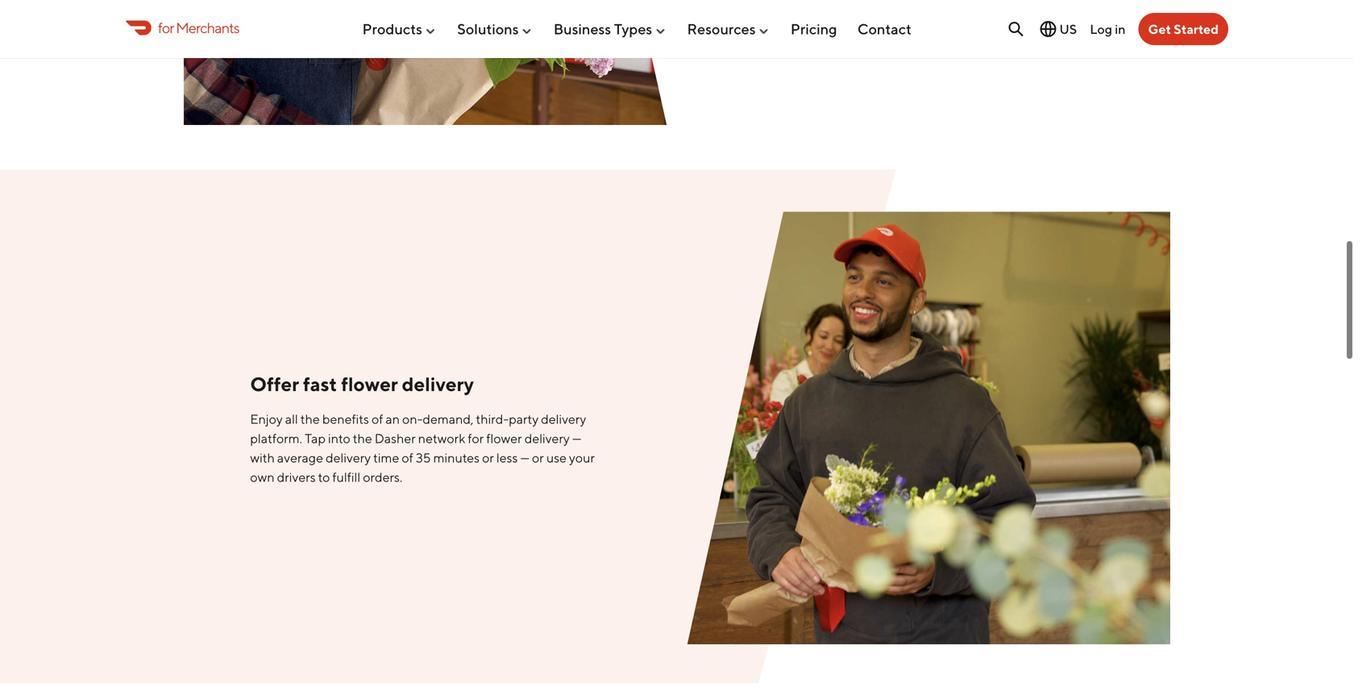 Task type: vqa. For each thing, say whether or not it's contained in the screenshot.
DoorDash?
no



Task type: locate. For each thing, give the bounding box(es) containing it.
platform.
[[250, 431, 302, 446]]

35
[[416, 450, 431, 465]]

business types
[[554, 20, 653, 38]]

types
[[614, 20, 653, 38]]

or left the less
[[482, 450, 494, 465]]

for merchants
[[158, 19, 239, 36]]

dasher with a bouquet leaving flower shop image
[[687, 212, 1171, 644]]

or
[[482, 450, 494, 465], [532, 450, 544, 465]]

of left an
[[372, 411, 383, 427]]

1 vertical spatial for
[[468, 431, 484, 446]]

0 vertical spatial —
[[572, 431, 582, 446]]

log
[[1090, 21, 1113, 37]]

— up your
[[572, 431, 582, 446]]

offer fast flower delivery
[[250, 373, 474, 396]]

into
[[328, 431, 351, 446]]

contact link
[[858, 14, 912, 44]]

for
[[158, 19, 174, 36], [468, 431, 484, 446]]

started
[[1174, 21, 1219, 37]]

flower
[[341, 373, 398, 396], [487, 431, 522, 446]]

log in
[[1090, 21, 1126, 37]]

1 horizontal spatial —
[[572, 431, 582, 446]]

1 horizontal spatial for
[[468, 431, 484, 446]]

solutions
[[457, 20, 519, 38]]

flower up an
[[341, 373, 398, 396]]

0 horizontal spatial flower
[[341, 373, 398, 396]]

benefits
[[322, 411, 369, 427]]

fast
[[303, 373, 337, 396]]

with
[[250, 450, 275, 465]]

0 horizontal spatial —
[[520, 450, 530, 465]]

dasher
[[375, 431, 416, 446]]

1 horizontal spatial of
[[402, 450, 414, 465]]

tap
[[305, 431, 326, 446]]

flower up the less
[[487, 431, 522, 446]]

0 horizontal spatial the
[[301, 411, 320, 427]]

0 horizontal spatial or
[[482, 450, 494, 465]]

of left 35
[[402, 450, 414, 465]]

1 horizontal spatial or
[[532, 450, 544, 465]]

get
[[1149, 21, 1172, 37]]

1 vertical spatial flower
[[487, 431, 522, 446]]

of
[[372, 411, 383, 427], [402, 450, 414, 465]]

log in link
[[1090, 21, 1126, 37]]

— right the less
[[520, 450, 530, 465]]

party
[[509, 411, 539, 427]]

resources
[[687, 20, 756, 38]]

—
[[572, 431, 582, 446], [520, 450, 530, 465]]

average
[[277, 450, 323, 465]]

the
[[301, 411, 320, 427], [353, 431, 372, 446]]

1 vertical spatial of
[[402, 450, 414, 465]]

0 vertical spatial of
[[372, 411, 383, 427]]

0 horizontal spatial for
[[158, 19, 174, 36]]

drivers
[[277, 469, 316, 485]]

offer
[[250, 373, 299, 396]]

1 horizontal spatial flower
[[487, 431, 522, 446]]

for down 'third-'
[[468, 431, 484, 446]]

in
[[1115, 21, 1126, 37]]

0 vertical spatial flower
[[341, 373, 398, 396]]

0 vertical spatial for
[[158, 19, 174, 36]]

the right into
[[353, 431, 372, 446]]

1 vertical spatial the
[[353, 431, 372, 446]]

delivery
[[402, 373, 474, 396], [541, 411, 586, 427], [525, 431, 570, 446], [326, 450, 371, 465]]

orders.
[[363, 469, 403, 485]]

flower inside enjoy all the benefits of an on-demand, third-party delivery platform. tap into the dasher network for flower delivery — with average delivery time of 35 minutes or less — or use your own drivers to fulfill orders.
[[487, 431, 522, 446]]

the right all
[[301, 411, 320, 427]]

for left merchants
[[158, 19, 174, 36]]

get started
[[1149, 21, 1219, 37]]

or left use
[[532, 450, 544, 465]]



Task type: describe. For each thing, give the bounding box(es) containing it.
contact
[[858, 20, 912, 38]]

solutions link
[[457, 14, 533, 44]]

network
[[418, 431, 466, 446]]

products link
[[362, 14, 437, 44]]

resources link
[[687, 14, 771, 44]]

your
[[569, 450, 595, 465]]

enjoy
[[250, 411, 283, 427]]

us
[[1060, 21, 1077, 37]]

on-
[[402, 411, 423, 427]]

demand,
[[423, 411, 474, 427]]

to
[[318, 469, 330, 485]]

fulfill
[[333, 469, 361, 485]]

pricing
[[791, 20, 838, 38]]

less
[[497, 450, 518, 465]]

business
[[554, 20, 611, 38]]

2 or from the left
[[532, 450, 544, 465]]

an
[[386, 411, 400, 427]]

for merchants link
[[126, 17, 239, 39]]

enjoy all the benefits of an on-demand, third-party delivery platform. tap into the dasher network for flower delivery — with average delivery time of 35 minutes or less — or use your own drivers to fulfill orders.
[[250, 411, 595, 485]]

1 vertical spatial —
[[520, 450, 530, 465]]

minutes
[[434, 450, 480, 465]]

globe line image
[[1039, 19, 1058, 39]]

for inside enjoy all the benefits of an on-demand, third-party delivery platform. tap into the dasher network for flower delivery — with average delivery time of 35 minutes or less — or use your own drivers to fulfill orders.
[[468, 431, 484, 446]]

third-
[[476, 411, 509, 427]]

merchants
[[176, 19, 239, 36]]

0 horizontal spatial of
[[372, 411, 383, 427]]

get started button
[[1139, 13, 1229, 45]]

all
[[285, 411, 298, 427]]

business types link
[[554, 14, 667, 44]]

time
[[373, 450, 399, 465]]

pricing link
[[791, 14, 838, 44]]

1 horizontal spatial the
[[353, 431, 372, 446]]

0 vertical spatial the
[[301, 411, 320, 427]]

own
[[250, 469, 275, 485]]

use
[[547, 450, 567, 465]]

man holding bouquet of flowers image
[[184, 0, 668, 125]]

products
[[362, 20, 422, 38]]

1 or from the left
[[482, 450, 494, 465]]



